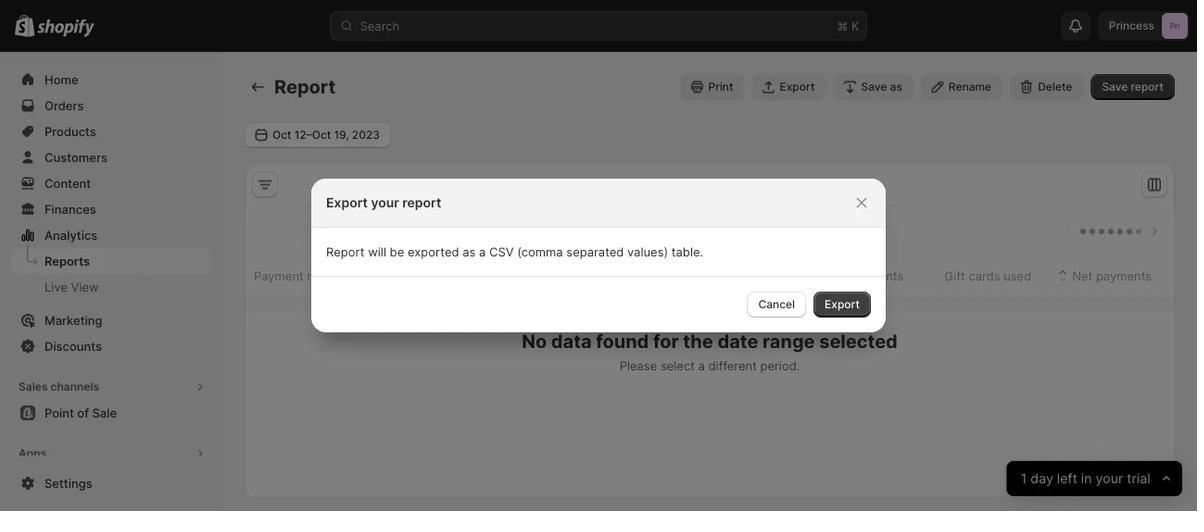 Task type: describe. For each thing, give the bounding box(es) containing it.
rename button
[[921, 74, 1003, 100]]

home link
[[11, 67, 211, 93]]

selected
[[819, 330, 898, 353]]

0 vertical spatial export button
[[752, 74, 826, 100]]

a inside export your report dialog
[[479, 245, 486, 259]]

csv
[[489, 245, 514, 259]]

will
[[368, 245, 386, 259]]

table.
[[672, 245, 703, 259]]

1 method from the left
[[307, 269, 351, 283]]

gift cards used
[[944, 269, 1032, 283]]

2 payment method from the left
[[256, 269, 353, 283]]

net payments button
[[1051, 259, 1155, 294]]

2 payment method button from the left
[[253, 259, 374, 294]]

search
[[360, 19, 400, 33]]

1 payment from the left
[[254, 269, 304, 283]]

a inside no data found for the date range selected please select a different period.
[[698, 359, 705, 373]]

save for save report
[[1102, 80, 1128, 94]]

⌘
[[837, 19, 848, 33]]

checkout
[[465, 269, 518, 283]]

your
[[371, 195, 399, 211]]

cancel button
[[747, 292, 806, 318]]

sales
[[19, 380, 48, 394]]

shopify image
[[37, 19, 95, 38]]

as inside export your report dialog
[[463, 245, 476, 259]]

as inside "button"
[[890, 80, 902, 94]]

for
[[653, 330, 679, 353]]

print
[[709, 80, 733, 94]]

save as
[[861, 80, 902, 94]]

discounts link
[[11, 334, 211, 360]]

found
[[596, 330, 649, 353]]

be
[[390, 245, 404, 259]]

values)
[[627, 245, 668, 259]]

no data found for the date range selected please select a different period.
[[522, 330, 898, 373]]

reports link
[[11, 248, 211, 274]]

report inside button
[[1131, 80, 1164, 94]]

different
[[708, 359, 757, 373]]

no
[[522, 330, 547, 353]]

live
[[44, 280, 68, 294]]

payments for gross payments
[[693, 269, 749, 283]]

(comma
[[517, 245, 563, 259]]

2 payment from the left
[[256, 269, 306, 283]]

refunded
[[790, 269, 845, 283]]

⌘ k
[[837, 19, 859, 33]]

2 vertical spatial export
[[825, 298, 860, 311]]

exported
[[408, 245, 459, 259]]

1 vertical spatial export button
[[814, 292, 871, 318]]

apps
[[19, 447, 47, 461]]

range
[[763, 330, 815, 353]]

refunded payments button
[[768, 259, 906, 294]]

live view
[[44, 280, 99, 294]]

payments for net payments
[[1096, 269, 1152, 283]]

analytics link
[[11, 222, 211, 248]]

analytics
[[44, 228, 98, 242]]

sales channels
[[19, 380, 99, 394]]

date
[[718, 330, 758, 353]]



Task type: locate. For each thing, give the bounding box(es) containing it.
payments down table.
[[693, 269, 749, 283]]

orders button
[[556, 259, 619, 294]]

0 horizontal spatial export
[[326, 195, 368, 211]]

save inside button
[[1102, 80, 1128, 94]]

1 vertical spatial export
[[326, 195, 368, 211]]

apps button
[[11, 441, 211, 467]]

data
[[551, 330, 592, 353]]

export left "your"
[[326, 195, 368, 211]]

settings
[[44, 476, 92, 491]]

as left rename button
[[890, 80, 902, 94]]

used
[[1004, 269, 1032, 283]]

save
[[861, 80, 887, 94], [1102, 80, 1128, 94]]

2 horizontal spatial export
[[825, 298, 860, 311]]

rename
[[949, 80, 992, 94]]

report right the "delete"
[[1131, 80, 1164, 94]]

channels
[[50, 380, 99, 394]]

payments right refunded
[[848, 269, 904, 283]]

0 horizontal spatial a
[[479, 245, 486, 259]]

1 horizontal spatial a
[[698, 359, 705, 373]]

2 save from the left
[[1102, 80, 1128, 94]]

1 horizontal spatial export
[[780, 80, 815, 94]]

export button right print
[[752, 74, 826, 100]]

0 vertical spatial report
[[1131, 80, 1164, 94]]

1 horizontal spatial as
[[890, 80, 902, 94]]

report for report will be exported as a csv (comma separated values) table.
[[326, 245, 365, 259]]

reports
[[44, 254, 90, 268]]

accelerated
[[394, 269, 462, 283]]

0 horizontal spatial payments
[[693, 269, 749, 283]]

select
[[661, 359, 695, 373]]

save for save as
[[861, 80, 887, 94]]

save inside "button"
[[861, 80, 887, 94]]

live view link
[[11, 274, 211, 300]]

net
[[1072, 269, 1093, 283]]

export button
[[752, 74, 826, 100], [814, 292, 871, 318]]

a
[[479, 245, 486, 259], [698, 359, 705, 373]]

export down refunded payments button
[[825, 298, 860, 311]]

1 save from the left
[[861, 80, 887, 94]]

accelerated checkout
[[394, 269, 518, 283]]

k
[[852, 19, 859, 33]]

0 vertical spatial report
[[274, 76, 336, 98]]

0 vertical spatial as
[[890, 80, 902, 94]]

period.
[[760, 359, 800, 373]]

report inside dialog
[[326, 245, 365, 259]]

sales channels button
[[11, 374, 211, 400]]

payments for refunded payments
[[848, 269, 904, 283]]

payment method
[[254, 269, 351, 283], [256, 269, 353, 283]]

print button
[[681, 74, 745, 100]]

discounts
[[44, 339, 102, 354]]

report
[[274, 76, 336, 98], [326, 245, 365, 259]]

3 payments from the left
[[1096, 269, 1152, 283]]

delete button
[[1010, 74, 1084, 100]]

export your report
[[326, 195, 441, 211]]

gift
[[944, 269, 965, 283]]

cards
[[969, 269, 1000, 283]]

save report
[[1102, 80, 1164, 94]]

0 horizontal spatial save
[[861, 80, 887, 94]]

payments
[[693, 269, 749, 283], [848, 269, 904, 283], [1096, 269, 1152, 283]]

0 horizontal spatial report
[[402, 195, 441, 211]]

as up accelerated checkout
[[463, 245, 476, 259]]

payment method button
[[251, 259, 372, 294], [253, 259, 374, 294]]

the
[[683, 330, 713, 353]]

export button down refunded payments
[[814, 292, 871, 318]]

0 vertical spatial a
[[479, 245, 486, 259]]

report
[[1131, 80, 1164, 94], [402, 195, 441, 211]]

1 payments from the left
[[693, 269, 749, 283]]

1 vertical spatial report
[[326, 245, 365, 259]]

payments inside button
[[1096, 269, 1152, 283]]

gross payments
[[657, 269, 749, 283]]

export
[[780, 80, 815, 94], [326, 195, 368, 211], [825, 298, 860, 311]]

refunded payments
[[790, 269, 904, 283]]

export left 'save as' "button"
[[780, 80, 815, 94]]

separated
[[567, 245, 624, 259]]

payment
[[254, 269, 304, 283], [256, 269, 306, 283]]

report will be exported as a csv (comma separated values) table.
[[326, 245, 703, 259]]

2 payments from the left
[[848, 269, 904, 283]]

1 horizontal spatial save
[[1102, 80, 1128, 94]]

1 vertical spatial report
[[402, 195, 441, 211]]

net payments
[[1072, 269, 1152, 283]]

export your report dialog
[[0, 179, 1197, 333]]

as
[[890, 80, 902, 94], [463, 245, 476, 259]]

orders
[[577, 269, 616, 283]]

report for report
[[274, 76, 336, 98]]

1 horizontal spatial payments
[[848, 269, 904, 283]]

0 horizontal spatial as
[[463, 245, 476, 259]]

2 method from the left
[[309, 269, 353, 283]]

please
[[620, 359, 657, 373]]

report inside dialog
[[402, 195, 441, 211]]

save as button
[[833, 74, 913, 100]]

0 vertical spatial export
[[780, 80, 815, 94]]

accelerated checkout button
[[391, 259, 539, 294]]

a left csv
[[479, 245, 486, 259]]

1 payment method from the left
[[254, 269, 351, 283]]

1 vertical spatial a
[[698, 359, 705, 373]]

gross
[[657, 269, 690, 283]]

delete
[[1038, 80, 1072, 94]]

report right "your"
[[402, 195, 441, 211]]

a right select
[[698, 359, 705, 373]]

1 horizontal spatial report
[[1131, 80, 1164, 94]]

gift cards used button
[[923, 259, 1034, 294]]

1 payment method button from the left
[[251, 259, 372, 294]]

gross payments button
[[635, 259, 752, 294]]

1 vertical spatial as
[[463, 245, 476, 259]]

2 horizontal spatial payments
[[1096, 269, 1152, 283]]

method
[[307, 269, 351, 283], [309, 269, 353, 283]]

payments right the net
[[1096, 269, 1152, 283]]

view
[[71, 280, 99, 294]]

save report button
[[1091, 74, 1175, 100]]

cancel
[[758, 298, 795, 311]]

home
[[44, 72, 78, 87]]

settings link
[[11, 471, 211, 497]]



Task type: vqa. For each thing, say whether or not it's contained in the screenshot.
Content
no



